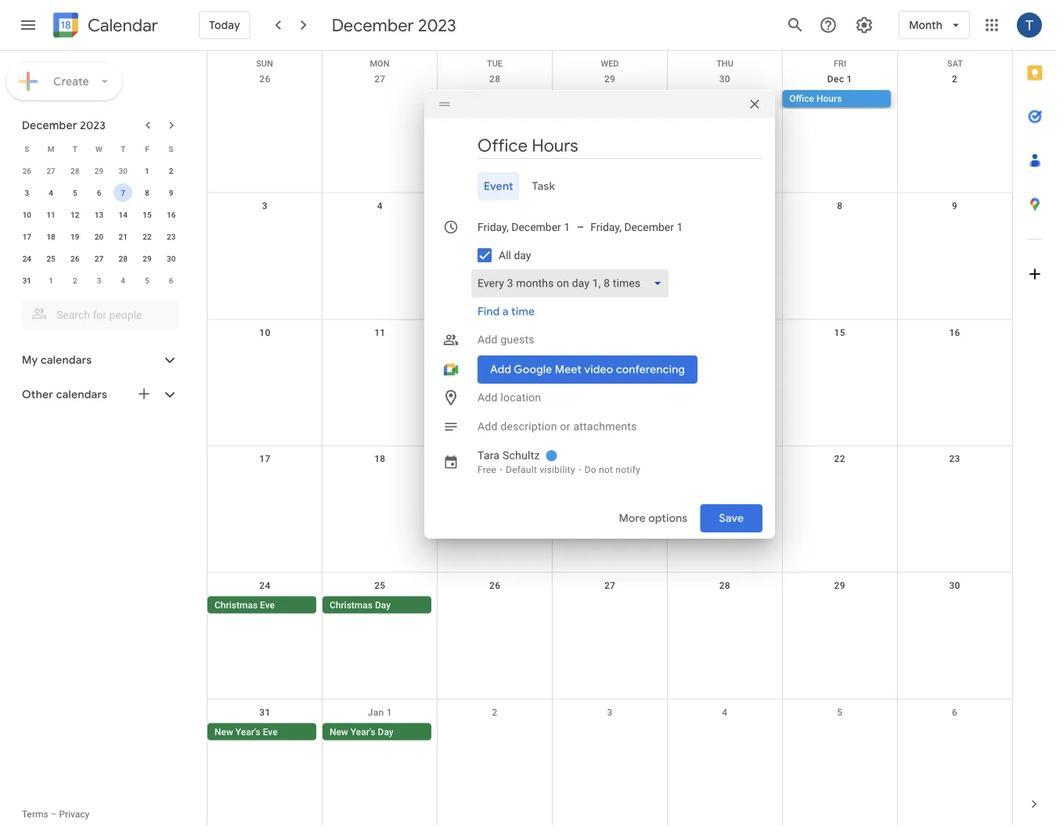 Task type: describe. For each thing, give the bounding box(es) containing it.
all
[[499, 249, 511, 262]]

day
[[514, 249, 531, 262]]

31 for jan 1
[[259, 707, 271, 718]]

location
[[501, 391, 542, 404]]

23 inside row group
[[167, 232, 176, 241]]

tab list containing event
[[437, 172, 763, 200]]

november 28 element
[[66, 161, 84, 180]]

other calendars
[[22, 388, 107, 402]]

do not notify
[[585, 464, 641, 475]]

16 inside 16 element
[[167, 210, 176, 219]]

event
[[484, 179, 514, 193]]

0 vertical spatial day
[[375, 600, 391, 611]]

17 inside row group
[[22, 232, 31, 241]]

christmas for christmas eve
[[215, 600, 258, 611]]

find a time button
[[471, 298, 541, 326]]

other
[[22, 388, 53, 402]]

terms link
[[22, 809, 48, 820]]

13 element
[[90, 205, 108, 224]]

13
[[95, 210, 104, 219]]

new year's eve
[[215, 726, 278, 737]]

privacy
[[59, 809, 90, 820]]

11 inside grid
[[374, 327, 386, 338]]

1 down f
[[145, 166, 149, 175]]

row containing s
[[15, 138, 183, 160]]

21 element
[[114, 227, 133, 246]]

21
[[119, 232, 128, 241]]

25 element
[[42, 249, 60, 268]]

add for add guests
[[478, 333, 498, 346]]

christmas for christmas day
[[330, 600, 373, 611]]

sun
[[256, 59, 273, 69]]

visibility
[[540, 464, 575, 475]]

26 element
[[66, 249, 84, 268]]

thu
[[717, 59, 734, 69]]

sat
[[948, 59, 963, 69]]

0 horizontal spatial december
[[22, 118, 77, 132]]

17 inside grid
[[259, 453, 271, 464]]

my
[[22, 353, 38, 367]]

create
[[53, 74, 89, 89]]

20 element
[[90, 227, 108, 246]]

do
[[585, 464, 597, 475]]

1 right dec
[[847, 74, 853, 85]]

22 inside "element"
[[143, 232, 152, 241]]

m
[[48, 144, 54, 154]]

office hours
[[790, 93, 842, 104]]

mon
[[370, 59, 390, 69]]

new for new year's eve
[[215, 726, 233, 737]]

task
[[532, 179, 556, 193]]

11 element
[[42, 205, 60, 224]]

dec 1
[[828, 74, 853, 85]]

1 vertical spatial eve
[[263, 726, 278, 737]]

10 element
[[18, 205, 36, 224]]

event button
[[478, 172, 520, 200]]

or
[[560, 420, 571, 433]]

w
[[96, 144, 103, 154]]

default
[[506, 464, 537, 475]]

11 inside row group
[[47, 210, 55, 219]]

22 element
[[138, 227, 157, 246]]

a
[[503, 305, 509, 319]]

month
[[909, 18, 943, 32]]

18 inside row group
[[47, 232, 55, 241]]

1 horizontal spatial tab list
[[1013, 51, 1057, 782]]

main drawer image
[[19, 16, 38, 34]]

christmas eve
[[215, 600, 275, 611]]

1 vertical spatial day
[[378, 726, 394, 737]]

f
[[145, 144, 149, 154]]

10 inside row group
[[22, 210, 31, 219]]

Add title text field
[[478, 134, 763, 157]]

find
[[478, 305, 500, 319]]

9 for sun
[[952, 200, 958, 211]]

9 for december 2023
[[169, 188, 173, 197]]

terms – privacy
[[22, 809, 90, 820]]

tara
[[478, 449, 500, 462]]

today button
[[199, 6, 250, 44]]

time
[[511, 305, 535, 319]]

1 t from the left
[[73, 144, 77, 154]]

0 horizontal spatial –
[[51, 809, 57, 820]]

31 for 1
[[22, 276, 31, 285]]

task button
[[526, 172, 562, 200]]

november 27 element
[[42, 161, 60, 180]]

15 element
[[138, 205, 157, 224]]

End date text field
[[591, 218, 684, 237]]

1 vertical spatial 24
[[259, 580, 271, 591]]

new for new year's day
[[330, 726, 348, 737]]

office
[[790, 93, 815, 104]]

jan 1
[[368, 707, 392, 718]]

november 29 element
[[90, 161, 108, 180]]

calendars for my calendars
[[41, 353, 92, 367]]

calendar heading
[[85, 14, 158, 36]]

2 t from the left
[[121, 144, 125, 154]]

17 element
[[18, 227, 36, 246]]

my calendars
[[22, 353, 92, 367]]

7 cell
[[111, 182, 135, 204]]

january 3 element
[[90, 271, 108, 290]]

1 s from the left
[[25, 144, 29, 154]]

add guests
[[478, 333, 535, 346]]

january 4 element
[[114, 271, 133, 290]]

1 horizontal spatial 10
[[259, 327, 271, 338]]

28 element
[[114, 249, 133, 268]]

privacy link
[[59, 809, 90, 820]]

2 inside january 2 element
[[73, 276, 77, 285]]

23 element
[[162, 227, 181, 246]]

january 5 element
[[138, 271, 157, 290]]

26 inside november 26 element
[[22, 166, 31, 175]]

tue
[[487, 59, 503, 69]]

calendar
[[88, 14, 158, 36]]

calendars for other calendars
[[56, 388, 107, 402]]

hours
[[817, 93, 842, 104]]



Task type: vqa. For each thing, say whether or not it's contained in the screenshot.


Task type: locate. For each thing, give the bounding box(es) containing it.
6 for jan 1
[[952, 707, 958, 718]]

dec
[[828, 74, 844, 85]]

1 horizontal spatial year's
[[351, 726, 376, 737]]

1 horizontal spatial christmas
[[330, 600, 373, 611]]

31
[[22, 276, 31, 285], [259, 707, 271, 718]]

15 inside 15 element
[[143, 210, 152, 219]]

add guests button
[[471, 326, 763, 354]]

1 vertical spatial 31
[[259, 707, 271, 718]]

18
[[47, 232, 55, 241], [374, 453, 386, 464]]

1 vertical spatial 2023
[[80, 118, 106, 132]]

day
[[375, 600, 391, 611], [378, 726, 394, 737]]

1 vertical spatial 10
[[259, 327, 271, 338]]

25 inside row group
[[47, 254, 55, 263]]

1 horizontal spatial 12
[[490, 327, 501, 338]]

4
[[49, 188, 53, 197], [377, 200, 383, 211], [121, 276, 125, 285], [722, 707, 728, 718]]

0 horizontal spatial 15
[[143, 210, 152, 219]]

add for add description or attachments
[[478, 420, 498, 433]]

1 vertical spatial 6
[[169, 276, 173, 285]]

0 horizontal spatial 31
[[22, 276, 31, 285]]

grid
[[207, 51, 1013, 826]]

t
[[73, 144, 77, 154], [121, 144, 125, 154]]

december 2023
[[332, 14, 456, 36], [22, 118, 106, 132]]

row group
[[15, 160, 183, 291]]

t up november 30 element
[[121, 144, 125, 154]]

2 vertical spatial add
[[478, 420, 498, 433]]

add other calendars image
[[136, 386, 152, 402]]

9 inside row group
[[169, 188, 173, 197]]

0 horizontal spatial 9
[[169, 188, 173, 197]]

christmas
[[215, 600, 258, 611], [330, 600, 373, 611]]

6 for 1
[[169, 276, 173, 285]]

2 s from the left
[[169, 144, 174, 154]]

calendars down my calendars dropdown button
[[56, 388, 107, 402]]

0 horizontal spatial 16
[[167, 210, 176, 219]]

Start date text field
[[478, 218, 571, 237]]

0 horizontal spatial tab list
[[437, 172, 763, 200]]

schultz
[[503, 449, 540, 462]]

7
[[121, 188, 125, 197]]

0 vertical spatial december
[[332, 14, 414, 36]]

tara schultz
[[478, 449, 540, 462]]

0 horizontal spatial christmas
[[215, 600, 258, 611]]

attachments
[[574, 420, 637, 433]]

12 element
[[66, 205, 84, 224]]

0 horizontal spatial 10
[[22, 210, 31, 219]]

add location
[[478, 391, 542, 404]]

add for add location
[[478, 391, 498, 404]]

1 horizontal spatial 18
[[374, 453, 386, 464]]

0 horizontal spatial 2023
[[80, 118, 106, 132]]

christmas eve button
[[208, 597, 316, 614]]

1 vertical spatial 23
[[950, 453, 961, 464]]

settings menu image
[[855, 16, 874, 34]]

0 vertical spatial 16
[[167, 210, 176, 219]]

christmas day
[[330, 600, 391, 611]]

0 vertical spatial calendars
[[41, 353, 92, 367]]

s up november 26 element on the top left
[[25, 144, 29, 154]]

24
[[22, 254, 31, 263], [259, 580, 271, 591]]

9
[[169, 188, 173, 197], [952, 200, 958, 211]]

december up the mon at the top left of the page
[[332, 14, 414, 36]]

31 inside row group
[[22, 276, 31, 285]]

11
[[47, 210, 55, 219], [374, 327, 386, 338]]

calendar element
[[50, 9, 158, 44]]

0 horizontal spatial 24
[[22, 254, 31, 263]]

new year's day button
[[323, 723, 431, 740]]

28 inside "element"
[[119, 254, 128, 263]]

december up m
[[22, 118, 77, 132]]

0 vertical spatial 19
[[71, 232, 79, 241]]

1 horizontal spatial 17
[[259, 453, 271, 464]]

new year's eve button
[[208, 723, 316, 740]]

add description or attachments
[[478, 420, 637, 433]]

2 add from the top
[[478, 391, 498, 404]]

cell
[[208, 90, 323, 109], [323, 90, 438, 109], [438, 90, 553, 109], [668, 90, 783, 109], [898, 90, 1013, 109], [553, 597, 668, 615], [668, 597, 783, 615], [783, 597, 898, 615], [553, 723, 668, 742], [668, 723, 783, 742], [783, 723, 898, 742]]

tab list
[[1013, 51, 1057, 782], [437, 172, 763, 200]]

19 up free
[[490, 453, 501, 464]]

15
[[143, 210, 152, 219], [835, 327, 846, 338]]

wed
[[601, 59, 619, 69]]

1 horizontal spatial 2023
[[418, 14, 456, 36]]

30
[[720, 74, 731, 85], [119, 166, 128, 175], [167, 254, 176, 263], [950, 580, 961, 591]]

december
[[332, 14, 414, 36], [22, 118, 77, 132]]

grid containing 26
[[207, 51, 1013, 826]]

christmas day button
[[323, 597, 431, 614]]

18 element
[[42, 227, 60, 246]]

3 add from the top
[[478, 420, 498, 433]]

month button
[[899, 6, 970, 44]]

terms
[[22, 809, 48, 820]]

0 horizontal spatial 23
[[167, 232, 176, 241]]

20
[[95, 232, 104, 241]]

0 vertical spatial –
[[577, 221, 584, 234]]

0 horizontal spatial 12
[[71, 210, 79, 219]]

0 vertical spatial 8
[[145, 188, 149, 197]]

row group containing 26
[[15, 160, 183, 291]]

new
[[215, 726, 233, 737], [330, 726, 348, 737]]

add left location
[[478, 391, 498, 404]]

9 inside grid
[[952, 200, 958, 211]]

0 vertical spatial 25
[[47, 254, 55, 263]]

0 horizontal spatial s
[[25, 144, 29, 154]]

None field
[[471, 269, 675, 298]]

24 inside row group
[[22, 254, 31, 263]]

0 vertical spatial 6
[[97, 188, 101, 197]]

0 horizontal spatial 11
[[47, 210, 55, 219]]

all day
[[499, 249, 531, 262]]

19 up 26 element
[[71, 232, 79, 241]]

0 horizontal spatial december 2023
[[22, 118, 106, 132]]

december 2023 up the mon at the top left of the page
[[332, 14, 456, 36]]

add inside add guests "dropdown button"
[[478, 333, 498, 346]]

Search for people text field
[[31, 301, 169, 329]]

25 up january 1 element
[[47, 254, 55, 263]]

0 vertical spatial 23
[[167, 232, 176, 241]]

create button
[[6, 63, 122, 100]]

free
[[478, 464, 497, 475]]

16 element
[[162, 205, 181, 224]]

0 horizontal spatial 18
[[47, 232, 55, 241]]

2 new from the left
[[330, 726, 348, 737]]

1 horizontal spatial 11
[[374, 327, 386, 338]]

2 vertical spatial 6
[[952, 707, 958, 718]]

15 inside grid
[[835, 327, 846, 338]]

27
[[374, 74, 386, 85], [47, 166, 55, 175], [95, 254, 104, 263], [605, 580, 616, 591]]

24 down 17 element
[[22, 254, 31, 263]]

december 2023 grid
[[15, 138, 183, 291]]

description
[[501, 420, 557, 433]]

november 26 element
[[18, 161, 36, 180]]

0 horizontal spatial 19
[[71, 232, 79, 241]]

10
[[22, 210, 31, 219], [259, 327, 271, 338]]

1 vertical spatial december
[[22, 118, 77, 132]]

my calendars button
[[3, 348, 194, 373]]

16 inside grid
[[950, 327, 961, 338]]

31 inside grid
[[259, 707, 271, 718]]

22
[[143, 232, 152, 241], [835, 453, 846, 464]]

12 up the "19" element
[[71, 210, 79, 219]]

1 vertical spatial add
[[478, 391, 498, 404]]

0 horizontal spatial 25
[[47, 254, 55, 263]]

0 vertical spatial 17
[[22, 232, 31, 241]]

eve
[[260, 600, 275, 611], [263, 726, 278, 737]]

8 inside row group
[[145, 188, 149, 197]]

19 inside grid
[[490, 453, 501, 464]]

1 christmas from the left
[[215, 600, 258, 611]]

6
[[97, 188, 101, 197], [169, 276, 173, 285], [952, 707, 958, 718]]

1 horizontal spatial 8
[[837, 200, 843, 211]]

1 vertical spatial 16
[[950, 327, 961, 338]]

28
[[490, 74, 501, 85], [71, 166, 79, 175], [119, 254, 128, 263], [720, 580, 731, 591]]

0 vertical spatial 24
[[22, 254, 31, 263]]

add down find
[[478, 333, 498, 346]]

0 vertical spatial eve
[[260, 600, 275, 611]]

0 vertical spatial 31
[[22, 276, 31, 285]]

default visibility
[[506, 464, 575, 475]]

1 horizontal spatial new
[[330, 726, 348, 737]]

0 horizontal spatial 8
[[145, 188, 149, 197]]

1 horizontal spatial december
[[332, 14, 414, 36]]

1 add from the top
[[478, 333, 498, 346]]

1 vertical spatial –
[[51, 809, 57, 820]]

guests
[[501, 333, 535, 346]]

1 horizontal spatial 22
[[835, 453, 846, 464]]

19 inside row group
[[71, 232, 79, 241]]

1 horizontal spatial 9
[[952, 200, 958, 211]]

1 vertical spatial december 2023
[[22, 118, 106, 132]]

1 down 25 element
[[49, 276, 53, 285]]

2 horizontal spatial 6
[[952, 707, 958, 718]]

add
[[478, 333, 498, 346], [478, 391, 498, 404], [478, 420, 498, 433]]

14 element
[[114, 205, 133, 224]]

26 inside 26 element
[[71, 254, 79, 263]]

0 vertical spatial 15
[[143, 210, 152, 219]]

new year's day
[[330, 726, 394, 737]]

12
[[71, 210, 79, 219], [490, 327, 501, 338]]

december 2023 up m
[[22, 118, 106, 132]]

25 up "christmas day" button
[[374, 580, 386, 591]]

29 element
[[138, 249, 157, 268]]

s
[[25, 144, 29, 154], [169, 144, 174, 154]]

0 vertical spatial 2023
[[418, 14, 456, 36]]

today
[[209, 18, 240, 32]]

1
[[847, 74, 853, 85], [145, 166, 149, 175], [49, 276, 53, 285], [387, 707, 392, 718]]

1 horizontal spatial december 2023
[[332, 14, 456, 36]]

1 vertical spatial 8
[[837, 200, 843, 211]]

31 element
[[18, 271, 36, 290]]

29
[[605, 74, 616, 85], [95, 166, 104, 175], [143, 254, 152, 263], [835, 580, 846, 591]]

notify
[[616, 464, 641, 475]]

31 up new year's eve button
[[259, 707, 271, 718]]

year's for day
[[351, 726, 376, 737]]

– left end date text field
[[577, 221, 584, 234]]

0 vertical spatial add
[[478, 333, 498, 346]]

16
[[167, 210, 176, 219], [950, 327, 961, 338]]

19
[[71, 232, 79, 241], [490, 453, 501, 464]]

add up tara at the left of page
[[478, 420, 498, 433]]

0 vertical spatial 10
[[22, 210, 31, 219]]

3
[[25, 188, 29, 197], [262, 200, 268, 211], [97, 276, 101, 285], [607, 707, 613, 718]]

30 element
[[162, 249, 181, 268]]

12 inside row group
[[71, 210, 79, 219]]

None search field
[[0, 294, 194, 329]]

january 6 element
[[162, 271, 181, 290]]

0 vertical spatial 11
[[47, 210, 55, 219]]

1 vertical spatial 18
[[374, 453, 386, 464]]

0 vertical spatial 18
[[47, 232, 55, 241]]

jan
[[368, 707, 384, 718]]

8 for sun
[[837, 200, 843, 211]]

1 horizontal spatial 23
[[950, 453, 961, 464]]

– right terms
[[51, 809, 57, 820]]

1 horizontal spatial s
[[169, 144, 174, 154]]

24 element
[[18, 249, 36, 268]]

25
[[47, 254, 55, 263], [374, 580, 386, 591]]

1 year's from the left
[[236, 726, 261, 737]]

fri
[[834, 59, 847, 69]]

other calendars button
[[3, 382, 194, 407]]

19 element
[[66, 227, 84, 246]]

row
[[208, 51, 1013, 69], [208, 67, 1013, 193], [15, 138, 183, 160], [15, 160, 183, 182], [15, 182, 183, 204], [208, 193, 1013, 320], [15, 204, 183, 226], [15, 226, 183, 247], [15, 247, 183, 269], [15, 269, 183, 291], [208, 320, 1013, 446], [208, 446, 1013, 573], [208, 573, 1013, 700], [208, 700, 1013, 826]]

12 down find
[[490, 327, 501, 338]]

17
[[22, 232, 31, 241], [259, 453, 271, 464]]

0 horizontal spatial new
[[215, 726, 233, 737]]

office hours button
[[783, 90, 891, 107]]

1 vertical spatial 17
[[259, 453, 271, 464]]

year's for eve
[[236, 726, 261, 737]]

1 vertical spatial 9
[[952, 200, 958, 211]]

support image
[[819, 16, 838, 34]]

1 horizontal spatial 24
[[259, 580, 271, 591]]

t up november 28 element
[[73, 144, 77, 154]]

1 horizontal spatial 25
[[374, 580, 386, 591]]

1 vertical spatial 25
[[374, 580, 386, 591]]

january 1 element
[[42, 271, 60, 290]]

27 element
[[90, 249, 108, 268]]

8
[[145, 188, 149, 197], [837, 200, 843, 211]]

14
[[119, 210, 128, 219]]

january 2 element
[[66, 271, 84, 290]]

2 year's from the left
[[351, 726, 376, 737]]

26
[[259, 74, 271, 85], [22, 166, 31, 175], [71, 254, 79, 263], [490, 580, 501, 591]]

november 30 element
[[114, 161, 133, 180]]

1 new from the left
[[215, 726, 233, 737]]

1 vertical spatial 12
[[490, 327, 501, 338]]

row containing sun
[[208, 51, 1013, 69]]

1 horizontal spatial 31
[[259, 707, 271, 718]]

s right f
[[169, 144, 174, 154]]

not
[[599, 464, 613, 475]]

1 vertical spatial 15
[[835, 327, 846, 338]]

0 horizontal spatial 22
[[143, 232, 152, 241]]

calendars
[[41, 353, 92, 367], [56, 388, 107, 402]]

1 horizontal spatial t
[[121, 144, 125, 154]]

find a time
[[478, 305, 535, 319]]

23 inside grid
[[950, 453, 961, 464]]

31 down 24 element
[[22, 276, 31, 285]]

8 for december 2023
[[145, 188, 149, 197]]

1 right jan at the bottom
[[387, 707, 392, 718]]

0 vertical spatial 12
[[71, 210, 79, 219]]

1 horizontal spatial 16
[[950, 327, 961, 338]]

calendars up other calendars
[[41, 353, 92, 367]]

0 horizontal spatial t
[[73, 144, 77, 154]]

1 vertical spatial calendars
[[56, 388, 107, 402]]

to element
[[577, 221, 584, 234]]

0 horizontal spatial year's
[[236, 726, 261, 737]]

24 up christmas eve button
[[259, 580, 271, 591]]

0 vertical spatial 9
[[169, 188, 173, 197]]

0 vertical spatial december 2023
[[332, 14, 456, 36]]

1 horizontal spatial 15
[[835, 327, 846, 338]]

0 horizontal spatial 17
[[22, 232, 31, 241]]

1 vertical spatial 19
[[490, 453, 501, 464]]

1 horizontal spatial –
[[577, 221, 584, 234]]

1 horizontal spatial 19
[[490, 453, 501, 464]]

0 horizontal spatial 6
[[97, 188, 101, 197]]

2 christmas from the left
[[330, 600, 373, 611]]

0 vertical spatial 22
[[143, 232, 152, 241]]

1 vertical spatial 11
[[374, 327, 386, 338]]



